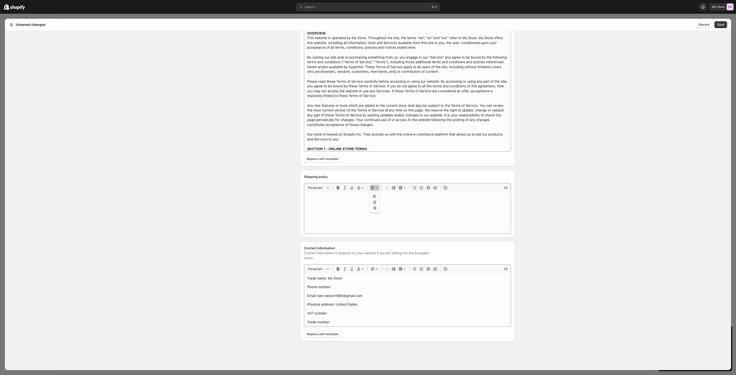 Task type: locate. For each thing, give the bounding box(es) containing it.
with
[[319, 157, 325, 161], [319, 333, 325, 337]]

1 vertical spatial replace with template
[[307, 333, 339, 337]]

1 vertical spatial replace with template button
[[304, 332, 342, 338]]

2 with from the top
[[319, 333, 325, 337]]

unsaved changes
[[16, 22, 46, 27]]

template
[[326, 157, 339, 161], [326, 333, 339, 337]]

paragraph
[[308, 186, 323, 190], [308, 268, 323, 271]]

search
[[305, 5, 315, 9]]

1 paragraph from the top
[[308, 186, 323, 190]]

contact information contact information is required on your website if you are selling into the european union.
[[304, 247, 429, 261]]

2 contact from the top
[[304, 252, 316, 256]]

is
[[335, 252, 338, 256]]

0 vertical spatial replace
[[307, 157, 318, 161]]

my store
[[713, 5, 725, 9]]

0 vertical spatial replace with template
[[307, 157, 339, 161]]

2 replace from the top
[[307, 333, 318, 337]]

1 replace with template button from the top
[[304, 156, 342, 163]]

information up is
[[317, 247, 335, 251]]

1 vertical spatial replace
[[307, 333, 318, 337]]

0 vertical spatial contact
[[304, 247, 317, 251]]

1 vertical spatial paragraph button
[[306, 267, 331, 273]]

paragraph button down shipping policy
[[306, 185, 331, 191]]

discard
[[699, 23, 710, 26]]

dialog
[[734, 19, 737, 371]]

with for second replace with template button from the top of the settings 'dialog'
[[319, 333, 325, 337]]

1 vertical spatial paragraph
[[308, 268, 323, 271]]

shipping
[[304, 175, 318, 179]]

save
[[718, 23, 725, 26]]

paragraph for second paragraph dropdown button from the top
[[308, 268, 323, 271]]

my
[[713, 5, 717, 9]]

1 vertical spatial template
[[326, 333, 339, 337]]

shipping policy
[[304, 175, 328, 179]]

paragraph button down 'union.'
[[306, 267, 331, 273]]

information left is
[[317, 252, 334, 256]]

unsaved
[[16, 22, 30, 27]]

0 vertical spatial paragraph button
[[306, 185, 331, 191]]

save button
[[715, 21, 728, 28]]

paragraph button
[[306, 185, 331, 191], [306, 267, 331, 273]]

required
[[339, 252, 351, 256]]

you
[[380, 252, 385, 256]]

discard button
[[696, 21, 713, 28]]

on
[[352, 252, 356, 256]]

0 vertical spatial paragraph
[[308, 186, 323, 190]]

2 paragraph from the top
[[308, 268, 323, 271]]

your
[[357, 252, 363, 256]]

paragraph down shipping policy
[[308, 186, 323, 190]]

1 paragraph button from the top
[[306, 185, 331, 191]]

0 vertical spatial replace with template button
[[304, 156, 342, 163]]

0 vertical spatial with
[[319, 157, 325, 161]]

information
[[317, 247, 335, 251], [317, 252, 334, 256]]

website
[[364, 252, 376, 256]]

1 vertical spatial information
[[317, 252, 334, 256]]

replace with template
[[307, 157, 339, 161], [307, 333, 339, 337]]

1 template from the top
[[326, 157, 339, 161]]

into
[[403, 252, 408, 256]]

0 vertical spatial template
[[326, 157, 339, 161]]

2 replace with template button from the top
[[304, 332, 342, 338]]

replace
[[307, 157, 318, 161], [307, 333, 318, 337]]

settings
[[15, 22, 29, 27]]

paragraph down 'union.'
[[308, 268, 323, 271]]

with for 2nd replace with template button from the bottom
[[319, 157, 325, 161]]

1 vertical spatial contact
[[304, 252, 316, 256]]

1 with from the top
[[319, 157, 325, 161]]

shopify image
[[10, 5, 25, 10]]

replace with template button
[[304, 156, 342, 163], [304, 332, 342, 338]]

1 vertical spatial with
[[319, 333, 325, 337]]

contact
[[304, 247, 317, 251], [304, 252, 316, 256]]



Task type: vqa. For each thing, say whether or not it's contained in the screenshot.
are
yes



Task type: describe. For each thing, give the bounding box(es) containing it.
⌘ k
[[432, 5, 438, 9]]

union.
[[304, 257, 314, 261]]

1 contact from the top
[[304, 247, 317, 251]]

1 day left in your trial element
[[659, 339, 733, 372]]

are
[[386, 252, 391, 256]]

store
[[718, 5, 725, 9]]

policy
[[319, 175, 328, 179]]

settings dialog
[[5, 0, 732, 371]]

1 replace with template from the top
[[307, 157, 339, 161]]

2 replace with template from the top
[[307, 333, 339, 337]]

k
[[436, 5, 438, 9]]

the
[[409, 252, 414, 256]]

1 replace from the top
[[307, 157, 318, 161]]

if
[[377, 252, 379, 256]]

changes
[[31, 22, 46, 27]]

paragraph for 2nd paragraph dropdown button from the bottom
[[308, 186, 323, 190]]

0 vertical spatial information
[[317, 247, 335, 251]]

2 template from the top
[[326, 333, 339, 337]]

2 paragraph button from the top
[[306, 267, 331, 273]]

⌘
[[432, 5, 435, 9]]

my store image
[[727, 3, 734, 10]]

european
[[415, 252, 429, 256]]

shopify image
[[4, 4, 9, 10]]

selling
[[392, 252, 402, 256]]



